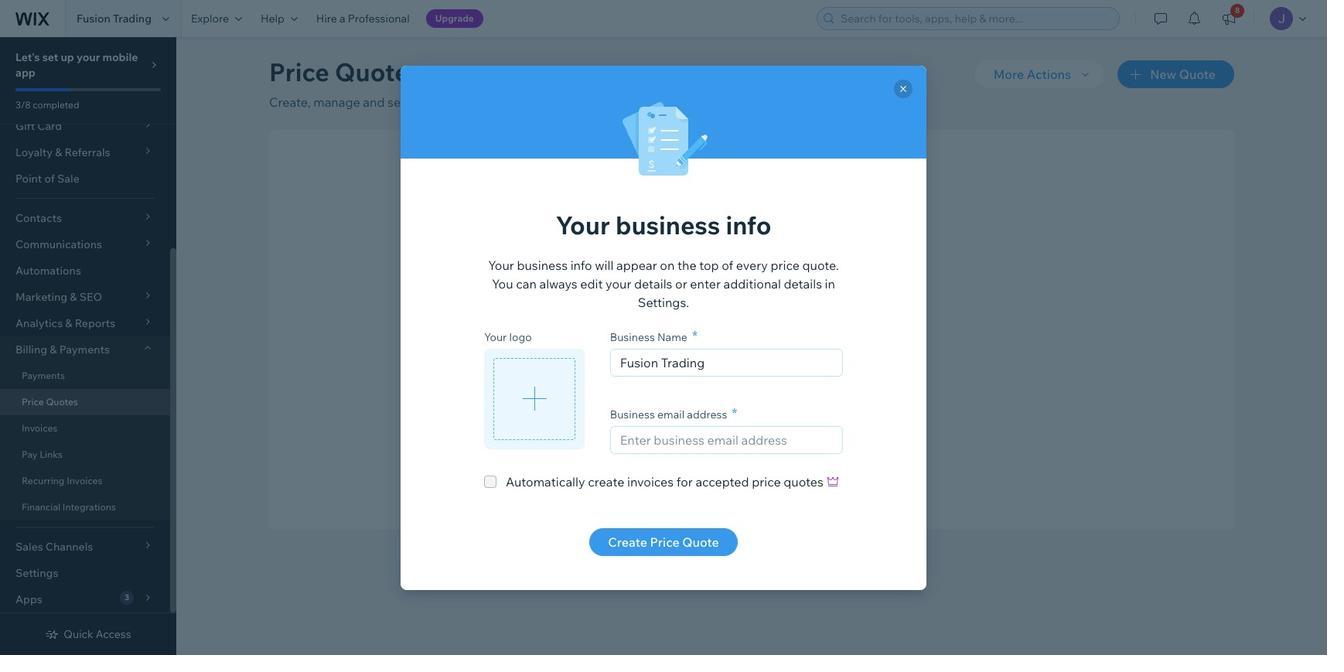 Task type: locate. For each thing, give the bounding box(es) containing it.
0 vertical spatial quote
[[1179, 67, 1216, 82]]

your inside your business info will appear on the top of every price quote. you can always edit your details or enter additional details in settings.
[[606, 276, 632, 291]]

financial integrations link
[[0, 494, 170, 521]]

business up send at bottom left
[[610, 330, 655, 344]]

0 horizontal spatial invoices
[[22, 422, 58, 434]]

0 vertical spatial *
[[692, 327, 698, 345]]

quote
[[1179, 67, 1216, 82], [759, 440, 796, 456], [683, 534, 719, 550]]

quotes inside price quotes create, manage and send price quotes to potential clients.
[[335, 56, 422, 87]]

0 horizontal spatial to
[[493, 94, 505, 110]]

quotes for price quotes create, manage and send price quotes to potential clients.
[[335, 56, 422, 87]]

in left minutes
[[839, 350, 849, 365]]

1 horizontal spatial quotes
[[664, 350, 704, 365]]

professional
[[348, 12, 410, 26]]

2 vertical spatial a
[[750, 440, 757, 456]]

8 button
[[1212, 0, 1246, 37]]

2 horizontal spatial price
[[650, 534, 680, 550]]

1 vertical spatial quotes
[[46, 396, 78, 408]]

0 vertical spatial of
[[44, 172, 55, 186]]

0 vertical spatial to
[[493, 94, 505, 110]]

1 vertical spatial create
[[708, 440, 747, 456]]

price for price quotes create, manage and send price quotes to potential clients.
[[269, 56, 329, 87]]

invoices down pay links link
[[67, 475, 103, 487]]

0 vertical spatial potential
[[508, 94, 559, 110]]

0 vertical spatial a
[[340, 12, 346, 26]]

0 horizontal spatial in
[[825, 276, 835, 291]]

business for your business info
[[616, 209, 720, 240]]

edit
[[580, 276, 603, 291]]

on
[[660, 257, 675, 273]]

Business Name field
[[615, 349, 838, 376]]

0 vertical spatial create
[[648, 315, 697, 334]]

1 vertical spatial a
[[812, 368, 819, 384]]

business up on
[[616, 209, 720, 240]]

0 horizontal spatial customers
[[708, 368, 769, 384]]

1 vertical spatial quotes
[[664, 350, 704, 365]]

details down quote.
[[784, 276, 822, 291]]

0 horizontal spatial details
[[634, 276, 673, 291]]

payments link
[[0, 363, 170, 389]]

minutes
[[852, 350, 899, 365]]

create price quote
[[608, 534, 719, 550]]

customers down send price quotes to potential customers in minutes
[[708, 368, 769, 384]]

price right every
[[771, 257, 800, 273]]

details
[[634, 276, 673, 291], [784, 276, 822, 291]]

additional
[[724, 276, 781, 291]]

trading
[[113, 12, 152, 26]]

send price quotes to potential customers in minutes
[[599, 350, 899, 365]]

quote
[[813, 315, 856, 334], [821, 368, 855, 384]]

customers
[[775, 350, 836, 365], [708, 368, 769, 384]]

quick
[[64, 627, 93, 641]]

info up every
[[726, 209, 772, 240]]

always
[[540, 276, 578, 291]]

billing & payments
[[15, 343, 110, 357]]

quotes up and
[[335, 56, 422, 87]]

0 horizontal spatial create
[[608, 534, 647, 550]]

business left the email
[[610, 407, 655, 421]]

invoices link
[[0, 415, 170, 442]]

2 horizontal spatial a
[[812, 368, 819, 384]]

None checkbox
[[484, 472, 824, 491]]

2 vertical spatial quote
[[683, 534, 719, 550]]

2 horizontal spatial create
[[708, 440, 747, 456]]

let's
[[15, 50, 40, 64]]

0 vertical spatial your
[[556, 209, 610, 240]]

price right send
[[419, 94, 448, 110]]

your up will
[[556, 209, 610, 240]]

* right address
[[732, 404, 738, 422]]

a down chat live with your customers before a quote is accepted
[[750, 440, 757, 456]]

a right before
[[812, 368, 819, 384]]

in down quote.
[[825, 276, 835, 291]]

create
[[648, 315, 697, 334], [708, 440, 747, 456], [608, 534, 647, 550]]

a for quote
[[750, 440, 757, 456]]

1 vertical spatial price
[[22, 396, 44, 408]]

0 horizontal spatial info
[[571, 257, 592, 273]]

0 horizontal spatial quotes
[[46, 396, 78, 408]]

quote left the is
[[821, 368, 855, 384]]

price inside price quotes create, manage and send price quotes to potential clients.
[[269, 56, 329, 87]]

1 horizontal spatial a
[[750, 440, 757, 456]]

1 vertical spatial quote
[[759, 440, 796, 456]]

of
[[44, 172, 55, 186], [722, 257, 734, 273]]

0 vertical spatial business
[[610, 330, 655, 344]]

payments
[[59, 343, 110, 357], [22, 370, 65, 381]]

1 horizontal spatial of
[[722, 257, 734, 273]]

billing & payments button
[[0, 337, 170, 363]]

of left sale
[[44, 172, 55, 186]]

hire a professional link
[[307, 0, 419, 37]]

0 vertical spatial customers
[[775, 350, 836, 365]]

1 horizontal spatial price
[[269, 56, 329, 87]]

the
[[678, 257, 697, 273]]

live
[[629, 368, 649, 384]]

your inside your business info will appear on the top of every price quote. you can always edit your details or enter additional details in settings.
[[488, 257, 514, 273]]

0 horizontal spatial potential
[[508, 94, 559, 110]]

business for your business info will appear on the top of every price quote. you can always edit your details or enter additional details in settings.
[[517, 257, 568, 273]]

0 vertical spatial quotes
[[450, 94, 490, 110]]

payments up "payments" link
[[59, 343, 110, 357]]

price
[[419, 94, 448, 110], [771, 257, 800, 273], [772, 315, 809, 334], [632, 350, 661, 365]]

potential up chat live with your customers before a quote is accepted
[[721, 350, 773, 365]]

in inside your business info will appear on the top of every price quote. you can always edit your details or enter additional details in settings.
[[825, 276, 835, 291]]

logo
[[509, 330, 532, 344]]

1 horizontal spatial details
[[784, 276, 822, 291]]

your right up
[[77, 50, 100, 64]]

your up you
[[488, 257, 514, 273]]

quotes down name
[[664, 350, 704, 365]]

help button
[[251, 0, 307, 37]]

1 vertical spatial your
[[488, 257, 514, 273]]

0 horizontal spatial quotes
[[450, 94, 490, 110]]

1 horizontal spatial business
[[616, 209, 720, 240]]

quotes right send
[[450, 94, 490, 110]]

*
[[692, 327, 698, 345], [732, 404, 738, 422]]

your down will
[[606, 276, 632, 291]]

0 horizontal spatial of
[[44, 172, 55, 186]]

quotes
[[335, 56, 422, 87], [46, 396, 78, 408]]

business
[[616, 209, 720, 240], [517, 257, 568, 273]]

price up 'live'
[[632, 350, 661, 365]]

0 vertical spatial price
[[269, 56, 329, 87]]

quotes
[[450, 94, 490, 110], [664, 350, 704, 365]]

will
[[595, 257, 614, 273]]

customers up before
[[775, 350, 836, 365]]

create inside button
[[708, 440, 747, 456]]

quote for create price quote
[[683, 534, 719, 550]]

Search for tools, apps, help & more... field
[[836, 8, 1115, 29]]

Business email address field
[[615, 427, 838, 453]]

a right hire
[[340, 12, 346, 26]]

1 details from the left
[[634, 276, 673, 291]]

price inside your business info will appear on the top of every price quote. you can always edit your details or enter additional details in settings.
[[771, 257, 800, 273]]

1 horizontal spatial in
[[839, 350, 849, 365]]

payments inside dropdown button
[[59, 343, 110, 357]]

in
[[825, 276, 835, 291], [839, 350, 849, 365]]

3/8
[[15, 99, 31, 111]]

0 vertical spatial payments
[[59, 343, 110, 357]]

business email address *
[[610, 404, 738, 422]]

1 business from the top
[[610, 330, 655, 344]]

1 horizontal spatial info
[[726, 209, 772, 240]]

0 horizontal spatial quote
[[683, 534, 719, 550]]

of right top
[[722, 257, 734, 273]]

1 horizontal spatial create
[[648, 315, 697, 334]]

2 vertical spatial price
[[650, 534, 680, 550]]

1 horizontal spatial *
[[732, 404, 738, 422]]

1 vertical spatial in
[[839, 350, 849, 365]]

2 vertical spatial your
[[484, 330, 507, 344]]

your for your business info will appear on the top of every price quote. you can always edit your details or enter additional details in settings.
[[488, 257, 514, 273]]

2 horizontal spatial quote
[[1179, 67, 1216, 82]]

0 vertical spatial info
[[726, 209, 772, 240]]

create a quote button
[[685, 432, 819, 464]]

info for your business info will appear on the top of every price quote. you can always edit your details or enter additional details in settings.
[[571, 257, 592, 273]]

a inside button
[[750, 440, 757, 456]]

potential left clients.
[[508, 94, 559, 110]]

0 horizontal spatial price
[[22, 396, 44, 408]]

is
[[858, 368, 867, 384]]

quote.
[[803, 257, 839, 273]]

automations link
[[0, 258, 170, 284]]

up
[[61, 50, 74, 64]]

details up settings.
[[634, 276, 673, 291]]

quick access button
[[45, 627, 131, 641]]

1 vertical spatial payments
[[22, 370, 65, 381]]

1 vertical spatial business
[[517, 257, 568, 273]]

1 vertical spatial to
[[707, 350, 718, 365]]

create inside button
[[608, 534, 647, 550]]

business up can
[[517, 257, 568, 273]]

quotes inside sidebar element
[[46, 396, 78, 408]]

1 horizontal spatial invoices
[[67, 475, 103, 487]]

payments up price quotes
[[22, 370, 65, 381]]

2 business from the top
[[610, 407, 655, 421]]

your left first
[[701, 315, 734, 334]]

0 vertical spatial business
[[616, 209, 720, 240]]

1 vertical spatial quote
[[821, 368, 855, 384]]

quote inside button
[[759, 440, 796, 456]]

price
[[269, 56, 329, 87], [22, 396, 44, 408], [650, 534, 680, 550]]

of inside sidebar element
[[44, 172, 55, 186]]

0 horizontal spatial business
[[517, 257, 568, 273]]

0 vertical spatial quotes
[[335, 56, 422, 87]]

info up edit
[[571, 257, 592, 273]]

1 horizontal spatial potential
[[721, 350, 773, 365]]

business inside business email address *
[[610, 407, 655, 421]]

financial
[[22, 501, 60, 513]]

invoices up pay links
[[22, 422, 58, 434]]

0 vertical spatial in
[[825, 276, 835, 291]]

create for create price quote
[[608, 534, 647, 550]]

help
[[261, 12, 285, 26]]

1 vertical spatial *
[[732, 404, 738, 422]]

1 horizontal spatial quotes
[[335, 56, 422, 87]]

more actions
[[994, 67, 1072, 82]]

potential
[[508, 94, 559, 110], [721, 350, 773, 365]]

business inside business name *
[[610, 330, 655, 344]]

create price quote button
[[590, 528, 738, 556]]

1 vertical spatial of
[[722, 257, 734, 273]]

price inside sidebar element
[[22, 396, 44, 408]]

0 horizontal spatial a
[[340, 12, 346, 26]]

quote up minutes
[[813, 315, 856, 334]]

0 vertical spatial invoices
[[22, 422, 58, 434]]

1 vertical spatial business
[[610, 407, 655, 421]]

* right name
[[692, 327, 698, 345]]

integrations
[[63, 501, 116, 513]]

explore
[[191, 12, 229, 26]]

1 vertical spatial info
[[571, 257, 592, 273]]

2 vertical spatial create
[[608, 534, 647, 550]]

business inside your business info will appear on the top of every price quote. you can always edit your details or enter additional details in settings.
[[517, 257, 568, 273]]

upgrade
[[435, 12, 474, 24]]

quotes inside price quotes create, manage and send price quotes to potential clients.
[[450, 94, 490, 110]]

8
[[1235, 5, 1240, 15]]

business for address
[[610, 407, 655, 421]]

1 vertical spatial potential
[[721, 350, 773, 365]]

quotes down "payments" link
[[46, 396, 78, 408]]

settings link
[[0, 560, 170, 586]]

1 horizontal spatial quote
[[759, 440, 796, 456]]

your left "logo"
[[484, 330, 507, 344]]

info inside your business info will appear on the top of every price quote. you can always edit your details or enter additional details in settings.
[[571, 257, 592, 273]]

set
[[42, 50, 58, 64]]



Task type: vqa. For each thing, say whether or not it's contained in the screenshot.
Analytics & Reports DROPDOWN BUTTON on the bottom left of the page
no



Task type: describe. For each thing, give the bounding box(es) containing it.
pay
[[22, 449, 38, 460]]

business name *
[[610, 327, 698, 345]]

hire
[[316, 12, 337, 26]]

price inside price quotes create, manage and send price quotes to potential clients.
[[419, 94, 448, 110]]

your inside let's set up your mobile app
[[77, 50, 100, 64]]

name
[[657, 330, 688, 344]]

create,
[[269, 94, 311, 110]]

pay links
[[22, 449, 63, 460]]

new
[[1150, 67, 1177, 82]]

send
[[388, 94, 416, 110]]

point of sale link
[[0, 166, 170, 192]]

billing
[[15, 343, 47, 357]]

more
[[994, 67, 1024, 82]]

new quote button
[[1118, 60, 1235, 88]]

and
[[363, 94, 385, 110]]

access
[[96, 627, 131, 641]]

0 horizontal spatial *
[[692, 327, 698, 345]]

quick access
[[64, 627, 131, 641]]

recurring
[[22, 475, 65, 487]]

your for your logo
[[484, 330, 507, 344]]

fusion trading
[[77, 12, 152, 26]]

price quotes create, manage and send price quotes to potential clients.
[[269, 56, 603, 110]]

can
[[516, 276, 537, 291]]

create for create your first price quote
[[648, 315, 697, 334]]

settings
[[15, 566, 58, 580]]

send
[[599, 350, 629, 365]]

&
[[50, 343, 57, 357]]

quote for create a quote
[[759, 440, 796, 456]]

fusion
[[77, 12, 110, 26]]

chat
[[599, 368, 627, 384]]

with
[[652, 368, 676, 384]]

email
[[657, 407, 685, 421]]

address
[[687, 407, 727, 421]]

recurring invoices link
[[0, 468, 170, 494]]

completed
[[33, 99, 79, 111]]

point
[[15, 172, 42, 186]]

potential inside price quotes create, manage and send price quotes to potential clients.
[[508, 94, 559, 110]]

create your first price quote
[[648, 315, 856, 334]]

info for your business info
[[726, 209, 772, 240]]

price inside button
[[650, 534, 680, 550]]

accepted
[[870, 368, 923, 384]]

3/8 completed
[[15, 99, 79, 111]]

quotes for price quotes
[[46, 396, 78, 408]]

price right first
[[772, 315, 809, 334]]

sidebar element
[[0, 0, 176, 655]]

let's set up your mobile app
[[15, 50, 138, 80]]

price quotes link
[[0, 389, 170, 415]]

a for professional
[[340, 12, 346, 26]]

your right "with"
[[679, 368, 705, 384]]

every
[[736, 257, 768, 273]]

point of sale
[[15, 172, 80, 186]]

or
[[675, 276, 687, 291]]

automations
[[15, 264, 81, 278]]

chat live with your customers before a quote is accepted
[[599, 368, 923, 384]]

appear
[[617, 257, 657, 273]]

business for *
[[610, 330, 655, 344]]

upgrade button
[[426, 9, 483, 28]]

price quotes
[[22, 396, 78, 408]]

settings.
[[638, 294, 689, 310]]

your business info will appear on the top of every price quote. you can always edit your details or enter additional details in settings.
[[488, 257, 839, 310]]

2 details from the left
[[784, 276, 822, 291]]

links
[[40, 449, 63, 460]]

your for your business info
[[556, 209, 610, 240]]

new quote
[[1150, 67, 1216, 82]]

app
[[15, 66, 35, 80]]

actions
[[1027, 67, 1072, 82]]

before
[[771, 368, 809, 384]]

your logo
[[484, 330, 532, 344]]

sale
[[57, 172, 80, 186]]

top
[[699, 257, 719, 273]]

1 vertical spatial invoices
[[67, 475, 103, 487]]

of inside your business info will appear on the top of every price quote. you can always edit your details or enter additional details in settings.
[[722, 257, 734, 273]]

first
[[738, 315, 768, 334]]

you
[[492, 276, 513, 291]]

mobile
[[102, 50, 138, 64]]

create for create a quote
[[708, 440, 747, 456]]

1 vertical spatial customers
[[708, 368, 769, 384]]

financial integrations
[[22, 501, 116, 513]]

pay links link
[[0, 442, 170, 468]]

enter
[[690, 276, 721, 291]]

your business info
[[556, 209, 772, 240]]

1 horizontal spatial customers
[[775, 350, 836, 365]]

clients.
[[562, 94, 603, 110]]

to inside price quotes create, manage and send price quotes to potential clients.
[[493, 94, 505, 110]]

1 horizontal spatial to
[[707, 350, 718, 365]]

create a quote
[[708, 440, 796, 456]]

price for price quotes
[[22, 396, 44, 408]]

manage
[[313, 94, 360, 110]]

more actions button
[[975, 60, 1104, 88]]

recurring invoices
[[22, 475, 103, 487]]

0 vertical spatial quote
[[813, 315, 856, 334]]



